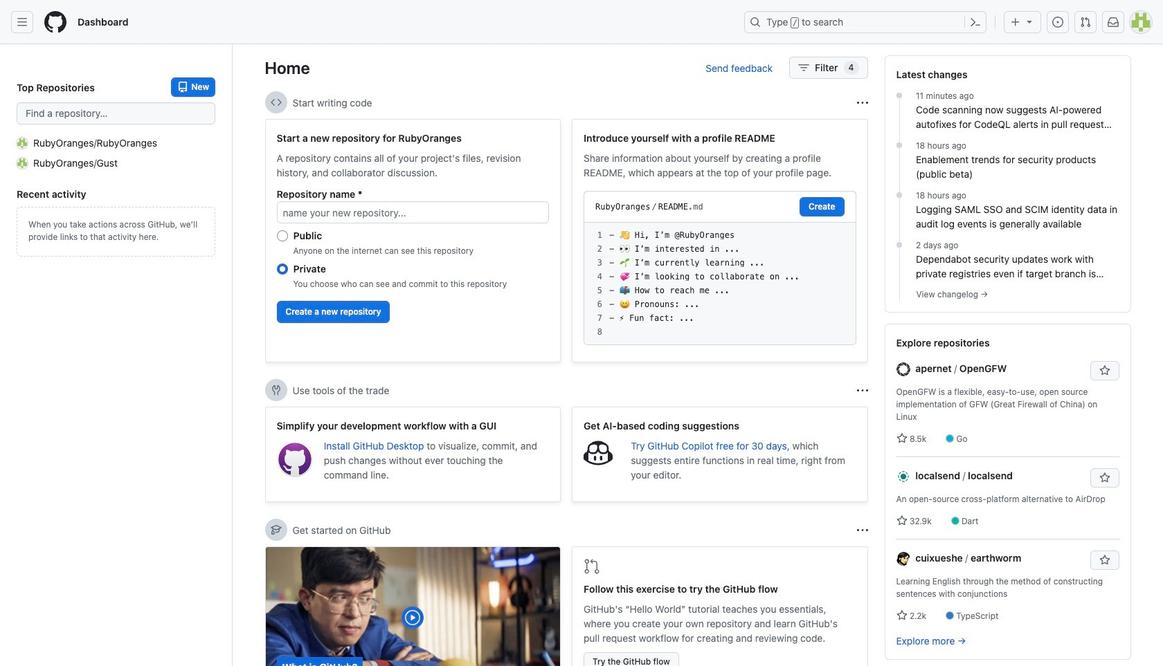 Task type: locate. For each thing, give the bounding box(es) containing it.
1 vertical spatial why am i seeing this? image
[[857, 525, 868, 536]]

1 dot fill image from the top
[[894, 140, 905, 151]]

2 star this repository image from the top
[[1099, 555, 1110, 566]]

play image
[[405, 610, 421, 627]]

star this repository image for @apernet profile icon
[[1099, 366, 1110, 377]]

1 vertical spatial git pull request image
[[584, 559, 600, 575]]

issue opened image
[[1052, 17, 1063, 28]]

star this repository image for "@cuixueshe profile" image
[[1099, 555, 1110, 566]]

start a new repository element
[[265, 119, 561, 363]]

@apernet profile image
[[896, 363, 910, 377]]

Find a repository… text field
[[17, 102, 215, 125]]

0 vertical spatial dot fill image
[[894, 140, 905, 151]]

star image up @localsend profile icon
[[896, 433, 907, 444]]

1 horizontal spatial git pull request image
[[1080, 17, 1091, 28]]

1 vertical spatial star image
[[896, 611, 907, 622]]

homepage image
[[44, 11, 66, 33]]

dot fill image
[[894, 90, 905, 101], [894, 190, 905, 201]]

1 star this repository image from the top
[[1099, 366, 1110, 377]]

star image
[[896, 516, 907, 527]]

why am i seeing this? image for try the github flow element
[[857, 525, 868, 536]]

git pull request image
[[1080, 17, 1091, 28], [584, 559, 600, 575]]

gust image
[[17, 158, 28, 169]]

star this repository image
[[1099, 473, 1110, 484]]

None radio
[[277, 231, 288, 242], [277, 264, 288, 275], [277, 231, 288, 242], [277, 264, 288, 275]]

why am i seeing this? image
[[857, 97, 868, 108], [857, 525, 868, 536]]

star image
[[896, 433, 907, 444], [896, 611, 907, 622]]

0 vertical spatial why am i seeing this? image
[[857, 97, 868, 108]]

1 why am i seeing this? image from the top
[[857, 97, 868, 108]]

1 vertical spatial star this repository image
[[1099, 555, 1110, 566]]

triangle down image
[[1024, 16, 1035, 27]]

2 star image from the top
[[896, 611, 907, 622]]

github desktop image
[[277, 442, 313, 478]]

0 vertical spatial star this repository image
[[1099, 366, 1110, 377]]

dot fill image
[[894, 140, 905, 151], [894, 240, 905, 251]]

rubyoranges image
[[17, 137, 28, 149]]

1 vertical spatial dot fill image
[[894, 190, 905, 201]]

0 vertical spatial star image
[[896, 433, 907, 444]]

1 vertical spatial dot fill image
[[894, 240, 905, 251]]

0 vertical spatial dot fill image
[[894, 90, 905, 101]]

0 horizontal spatial git pull request image
[[584, 559, 600, 575]]

mortar board image
[[270, 525, 281, 536]]

try the github flow element
[[572, 547, 868, 667]]

1 star image from the top
[[896, 433, 907, 444]]

star this repository image
[[1099, 366, 1110, 377], [1099, 555, 1110, 566]]

None submit
[[800, 197, 844, 217]]

star image down "@cuixueshe profile" image
[[896, 611, 907, 622]]

what is github? image
[[266, 548, 560, 667]]

command palette image
[[970, 17, 981, 28]]

@localsend profile image
[[896, 470, 910, 484]]

2 why am i seeing this? image from the top
[[857, 525, 868, 536]]



Task type: vqa. For each thing, say whether or not it's contained in the screenshot.
copilot image
no



Task type: describe. For each thing, give the bounding box(es) containing it.
why am i seeing this? image for introduce yourself with a profile readme element
[[857, 97, 868, 108]]

code image
[[270, 97, 281, 108]]

explore repositories navigation
[[884, 324, 1131, 661]]

filter image
[[798, 62, 809, 73]]

0 vertical spatial git pull request image
[[1080, 17, 1091, 28]]

what is github? element
[[265, 547, 561, 667]]

star image for @apernet profile icon
[[896, 433, 907, 444]]

name your new repository... text field
[[277, 201, 549, 224]]

introduce yourself with a profile readme element
[[572, 119, 868, 363]]

@cuixueshe profile image
[[896, 553, 910, 567]]

simplify your development workflow with a gui element
[[265, 407, 561, 503]]

Top Repositories search field
[[17, 102, 215, 125]]

none submit inside introduce yourself with a profile readme element
[[800, 197, 844, 217]]

star image for "@cuixueshe profile" image
[[896, 611, 907, 622]]

plus image
[[1010, 17, 1021, 28]]

tools image
[[270, 385, 281, 396]]

1 dot fill image from the top
[[894, 90, 905, 101]]

explore element
[[884, 55, 1131, 667]]

get ai-based coding suggestions element
[[572, 407, 868, 503]]

git pull request image inside try the github flow element
[[584, 559, 600, 575]]

2 dot fill image from the top
[[894, 240, 905, 251]]

why am i seeing this? image
[[857, 385, 868, 396]]

2 dot fill image from the top
[[894, 190, 905, 201]]

notifications image
[[1108, 17, 1119, 28]]



